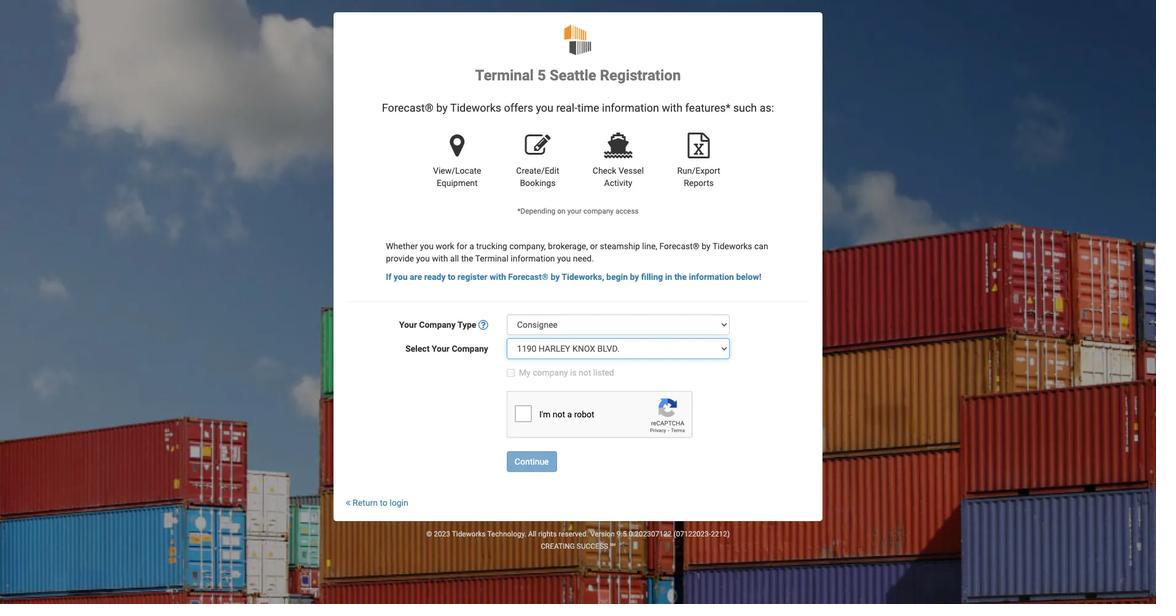 Task type: describe. For each thing, give the bounding box(es) containing it.
all
[[450, 254, 459, 264]]

terminal 5 seattle registration
[[475, 67, 681, 84]]

is
[[570, 368, 577, 378]]

for
[[457, 242, 467, 252]]

tideworks,
[[562, 272, 604, 282]]

version
[[590, 530, 615, 539]]

filling
[[641, 272, 663, 282]]

angle double left image
[[346, 499, 351, 508]]

view/locate
[[433, 166, 481, 176]]

5
[[538, 67, 546, 84]]

on
[[557, 207, 566, 216]]

you up are at the left of the page
[[416, 254, 430, 264]]

return to login
[[351, 499, 408, 508]]

2 vertical spatial information
[[689, 272, 734, 282]]

*depending
[[517, 207, 556, 216]]

with inside whether you work for a trucking company, brokerage, or steamship line, forecast® by tideworks can provide you with all the terminal information you need.
[[432, 254, 448, 264]]

ready
[[424, 272, 446, 282]]

in
[[665, 272, 672, 282]]

run/export reports
[[677, 166, 721, 188]]

registration
[[600, 67, 681, 84]]

features*
[[685, 102, 731, 115]]

are
[[410, 272, 422, 282]]

terminal inside whether you work for a trucking company, brokerage, or steamship line, forecast® by tideworks can provide you with all the terminal information you need.
[[475, 254, 509, 264]]

1 vertical spatial your
[[432, 344, 450, 354]]

trucking
[[476, 242, 507, 252]]

access
[[616, 207, 639, 216]]

you left real-
[[536, 102, 554, 115]]

rights
[[538, 530, 557, 539]]

if
[[386, 272, 392, 282]]

bookings
[[520, 178, 556, 188]]

forecast® by tideworks offers you real-time information with features* such as:
[[382, 102, 774, 115]]

check
[[593, 166, 617, 176]]

if you are ready to register with forecast® by tideworks, begin by filling in the information below!
[[386, 272, 762, 282]]

lg image
[[479, 322, 488, 330]]

brokerage,
[[548, 242, 588, 252]]

seattle
[[550, 67, 596, 84]]

0 vertical spatial with
[[662, 102, 683, 115]]

tideworks for © 2023 tideworks technology. all rights reserved. version 9.5.0.202307122 (07122023-2212) creating success ℠
[[452, 530, 486, 539]]

1 horizontal spatial forecast®
[[508, 272, 549, 282]]

all
[[528, 530, 537, 539]]

you right if
[[394, 272, 408, 282]]

1 vertical spatial company
[[452, 344, 488, 354]]

© 2023 tideworks technology. all rights reserved. version 9.5.0.202307122 (07122023-2212) creating success ℠
[[426, 530, 730, 551]]

below!
[[736, 272, 762, 282]]

select your company
[[405, 344, 488, 354]]

check vessel activity
[[593, 166, 644, 188]]

such
[[733, 102, 757, 115]]

2 vertical spatial with
[[490, 272, 506, 282]]

forecast® inside whether you work for a trucking company, brokerage, or steamship line, forecast® by tideworks can provide you with all the terminal information you need.
[[660, 242, 700, 252]]

create/edit bookings
[[516, 166, 559, 188]]

reports
[[684, 178, 714, 188]]

select
[[405, 344, 430, 354]]

information inside whether you work for a trucking company, brokerage, or steamship line, forecast® by tideworks can provide you with all the terminal information you need.
[[511, 254, 555, 264]]

your
[[568, 207, 582, 216]]

steamship
[[600, 242, 640, 252]]

provide
[[386, 254, 414, 264]]

tideworks inside whether you work for a trucking company, brokerage, or steamship line, forecast® by tideworks can provide you with all the terminal information you need.
[[713, 242, 752, 252]]



Task type: locate. For each thing, give the bounding box(es) containing it.
0 vertical spatial forecast®
[[382, 102, 434, 115]]

the inside whether you work for a trucking company, brokerage, or steamship line, forecast® by tideworks can provide you with all the terminal information you need.
[[461, 254, 473, 264]]

℠
[[610, 543, 616, 551]]

listed
[[593, 368, 614, 378]]

tideworks left "can"
[[713, 242, 752, 252]]

0 horizontal spatial your
[[399, 320, 417, 330]]

2 horizontal spatial with
[[662, 102, 683, 115]]

the right all
[[461, 254, 473, 264]]

1 vertical spatial tideworks
[[713, 242, 752, 252]]

company left is
[[533, 368, 568, 378]]

whether
[[386, 242, 418, 252]]

as:
[[760, 102, 774, 115]]

0 horizontal spatial forecast®
[[382, 102, 434, 115]]

tideworks right 2023
[[452, 530, 486, 539]]

company up select your company
[[419, 320, 456, 330]]

to
[[448, 272, 456, 282], [380, 499, 388, 508]]

1 vertical spatial to
[[380, 499, 388, 508]]

1 terminal from the top
[[475, 67, 534, 84]]

work
[[436, 242, 454, 252]]

real-
[[556, 102, 578, 115]]

0 vertical spatial company
[[419, 320, 456, 330]]

the right "in"
[[675, 272, 687, 282]]

1 vertical spatial company
[[533, 368, 568, 378]]

my company is not listed
[[519, 368, 614, 378]]

0 horizontal spatial the
[[461, 254, 473, 264]]

login
[[390, 499, 408, 508]]

tideworks
[[450, 102, 501, 115], [713, 242, 752, 252], [452, 530, 486, 539]]

tideworks for forecast® by tideworks offers you real-time information with features* such as:
[[450, 102, 501, 115]]

0 vertical spatial company
[[584, 207, 614, 216]]

(07122023-
[[674, 530, 711, 539]]

you down the brokerage,
[[557, 254, 571, 264]]

1 horizontal spatial to
[[448, 272, 456, 282]]

return to login link
[[346, 499, 408, 508]]

information down registration
[[602, 102, 659, 115]]

information down company,
[[511, 254, 555, 264]]

0 horizontal spatial with
[[432, 254, 448, 264]]

the
[[461, 254, 473, 264], [675, 272, 687, 282]]

return
[[353, 499, 378, 508]]

©
[[426, 530, 432, 539]]

a
[[470, 242, 474, 252]]

my
[[519, 368, 531, 378]]

register
[[458, 272, 488, 282]]

offers
[[504, 102, 533, 115]]

2 terminal from the top
[[475, 254, 509, 264]]

0 horizontal spatial company
[[533, 368, 568, 378]]

your company type
[[399, 320, 479, 330]]

2 vertical spatial tideworks
[[452, 530, 486, 539]]

line,
[[642, 242, 657, 252]]

time
[[578, 102, 599, 115]]

None checkbox
[[507, 369, 515, 377]]

with
[[662, 102, 683, 115], [432, 254, 448, 264], [490, 272, 506, 282]]

with left features*
[[662, 102, 683, 115]]

with right register
[[490, 272, 506, 282]]

need.
[[573, 254, 594, 264]]

your right "select" at the bottom left of the page
[[432, 344, 450, 354]]

company down type on the left
[[452, 344, 488, 354]]

0 vertical spatial terminal
[[475, 67, 534, 84]]

1 vertical spatial terminal
[[475, 254, 509, 264]]

your
[[399, 320, 417, 330], [432, 344, 450, 354]]

0 horizontal spatial information
[[511, 254, 555, 264]]

continue button
[[507, 452, 557, 473]]

by
[[436, 102, 448, 115], [702, 242, 711, 252], [551, 272, 560, 282], [630, 272, 639, 282]]

0 vertical spatial the
[[461, 254, 473, 264]]

0 vertical spatial tideworks
[[450, 102, 501, 115]]

terminal
[[475, 67, 534, 84], [475, 254, 509, 264]]

0 vertical spatial to
[[448, 272, 456, 282]]

2212)
[[711, 530, 730, 539]]

view/locate equipment
[[433, 166, 481, 188]]

create/edit
[[516, 166, 559, 176]]

terminal down 'trucking'
[[475, 254, 509, 264]]

2 vertical spatial forecast®
[[508, 272, 549, 282]]

company right your
[[584, 207, 614, 216]]

begin
[[606, 272, 628, 282]]

company
[[419, 320, 456, 330], [452, 344, 488, 354]]

whether you work for a trucking company, brokerage, or steamship line, forecast® by tideworks can provide you with all the terminal information you need.
[[386, 242, 768, 264]]

9.5.0.202307122
[[617, 530, 672, 539]]

continue
[[515, 457, 549, 467]]

reserved.
[[559, 530, 589, 539]]

not
[[579, 368, 591, 378]]

by inside whether you work for a trucking company, brokerage, or steamship line, forecast® by tideworks can provide you with all the terminal information you need.
[[702, 242, 711, 252]]

information
[[602, 102, 659, 115], [511, 254, 555, 264], [689, 272, 734, 282]]

2 horizontal spatial information
[[689, 272, 734, 282]]

0 vertical spatial your
[[399, 320, 417, 330]]

0 vertical spatial information
[[602, 102, 659, 115]]

your up "select" at the bottom left of the page
[[399, 320, 417, 330]]

with down work
[[432, 254, 448, 264]]

1 horizontal spatial your
[[432, 344, 450, 354]]

type
[[458, 320, 476, 330]]

2 horizontal spatial forecast®
[[660, 242, 700, 252]]

you
[[536, 102, 554, 115], [420, 242, 434, 252], [416, 254, 430, 264], [557, 254, 571, 264], [394, 272, 408, 282]]

1 vertical spatial forecast®
[[660, 242, 700, 252]]

1 vertical spatial the
[[675, 272, 687, 282]]

forecast®
[[382, 102, 434, 115], [660, 242, 700, 252], [508, 272, 549, 282]]

to right ready
[[448, 272, 456, 282]]

equipment
[[437, 178, 478, 188]]

terminal up offers on the left of page
[[475, 67, 534, 84]]

success
[[577, 543, 608, 551]]

2023
[[434, 530, 450, 539]]

1 horizontal spatial company
[[584, 207, 614, 216]]

vessel
[[619, 166, 644, 176]]

can
[[755, 242, 768, 252]]

to left login
[[380, 499, 388, 508]]

1 horizontal spatial with
[[490, 272, 506, 282]]

you left work
[[420, 242, 434, 252]]

*depending on your company access
[[517, 207, 639, 216]]

1 horizontal spatial the
[[675, 272, 687, 282]]

technology.
[[487, 530, 526, 539]]

1 vertical spatial information
[[511, 254, 555, 264]]

information left below!
[[689, 272, 734, 282]]

or
[[590, 242, 598, 252]]

company,
[[509, 242, 546, 252]]

1 vertical spatial with
[[432, 254, 448, 264]]

tideworks inside '© 2023 tideworks technology. all rights reserved. version 9.5.0.202307122 (07122023-2212) creating success ℠'
[[452, 530, 486, 539]]

0 horizontal spatial to
[[380, 499, 388, 508]]

tideworks left offers on the left of page
[[450, 102, 501, 115]]

run/export
[[677, 166, 721, 176]]

creating
[[541, 543, 575, 551]]

activity
[[604, 178, 632, 188]]

company
[[584, 207, 614, 216], [533, 368, 568, 378]]

1 horizontal spatial information
[[602, 102, 659, 115]]



Task type: vqa. For each thing, say whether or not it's contained in the screenshot.
the bottommost the "to"
yes



